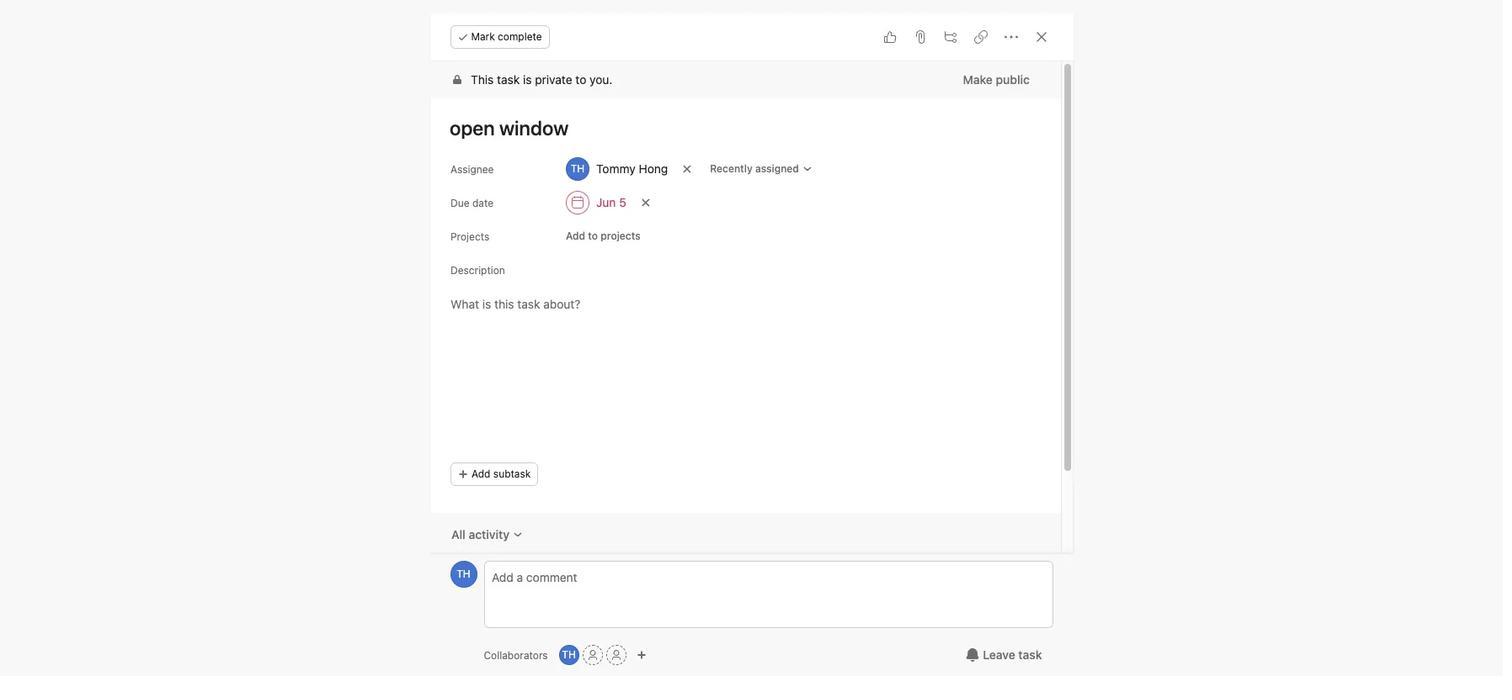 Task type: describe. For each thing, give the bounding box(es) containing it.
jun 5
[[596, 195, 626, 210]]

th for bottommost the th button
[[562, 649, 576, 662]]

5
[[619, 195, 626, 210]]

attachments: add a file to this task, open window image
[[913, 30, 927, 44]]

1 vertical spatial th button
[[559, 646, 579, 666]]

all activity
[[451, 528, 509, 542]]

task for leave
[[1018, 648, 1042, 663]]

recently
[[710, 163, 752, 175]]

clear due date image
[[640, 198, 650, 208]]

due
[[450, 197, 469, 210]]

more actions for this task image
[[1004, 30, 1018, 44]]

projects
[[450, 231, 489, 243]]

all
[[451, 528, 465, 542]]

to inside button
[[588, 230, 597, 243]]

add subtask
[[471, 468, 530, 481]]

0 likes. click to like this task image
[[883, 30, 896, 44]]

assigned
[[755, 163, 799, 175]]

mark complete
[[471, 30, 542, 43]]

add for add subtask
[[471, 468, 490, 481]]

0 vertical spatial th button
[[450, 562, 477, 589]]

complete
[[498, 30, 542, 43]]

tommy
[[596, 162, 635, 176]]

assignee
[[450, 163, 493, 176]]

add subtask button
[[450, 463, 538, 487]]

0 horizontal spatial to
[[575, 72, 586, 87]]

this
[[470, 72, 493, 87]]

tommy hong button
[[558, 154, 675, 184]]

jun 5 button
[[558, 188, 633, 218]]

add for add to projects
[[565, 230, 585, 243]]

Task Name text field
[[438, 109, 1040, 147]]

make public button
[[952, 65, 1040, 95]]

mark complete button
[[450, 25, 550, 49]]

make
[[962, 72, 992, 87]]

recently assigned
[[710, 163, 799, 175]]



Task type: vqa. For each thing, say whether or not it's contained in the screenshot.
search tasks, projects, and more text field
no



Task type: locate. For each thing, give the bounding box(es) containing it.
private
[[535, 72, 572, 87]]

open window dialog
[[430, 13, 1073, 677]]

add inside button
[[565, 230, 585, 243]]

th button right collaborators
[[559, 646, 579, 666]]

task for this
[[496, 72, 519, 87]]

1 vertical spatial add
[[471, 468, 490, 481]]

copy task link image
[[974, 30, 987, 44]]

collapse task pane image
[[1034, 30, 1048, 44]]

subtask
[[493, 468, 530, 481]]

th down all
[[457, 568, 470, 581]]

description
[[450, 264, 505, 277]]

collaborators
[[484, 650, 548, 662]]

th button
[[450, 562, 477, 589], [559, 646, 579, 666]]

th button down all
[[450, 562, 477, 589]]

0 horizontal spatial th
[[457, 568, 470, 581]]

leave task
[[983, 648, 1042, 663]]

add or remove collaborators image
[[636, 651, 646, 661]]

task left the is
[[496, 72, 519, 87]]

1 horizontal spatial add
[[565, 230, 585, 243]]

jun
[[596, 195, 615, 210]]

1 vertical spatial th
[[562, 649, 576, 662]]

this task is private to you.
[[470, 72, 612, 87]]

add to projects button
[[558, 225, 648, 248]]

add left subtask
[[471, 468, 490, 481]]

main content
[[430, 61, 1061, 649]]

1 horizontal spatial to
[[588, 230, 597, 243]]

main content inside open window dialog
[[430, 61, 1061, 649]]

add down jun 5 dropdown button
[[565, 230, 585, 243]]

remove assignee image
[[682, 164, 692, 174]]

task right leave
[[1018, 648, 1042, 663]]

to left you.
[[575, 72, 586, 87]]

leave
[[983, 648, 1015, 663]]

0 vertical spatial task
[[496, 72, 519, 87]]

0 vertical spatial to
[[575, 72, 586, 87]]

1 horizontal spatial th button
[[559, 646, 579, 666]]

date
[[472, 197, 493, 210]]

th right collaborators
[[562, 649, 576, 662]]

due date
[[450, 197, 493, 210]]

0 vertical spatial th
[[457, 568, 470, 581]]

you.
[[589, 72, 612, 87]]

tommy hong
[[596, 162, 668, 176]]

1 horizontal spatial task
[[1018, 648, 1042, 663]]

mark
[[471, 30, 495, 43]]

1 vertical spatial task
[[1018, 648, 1042, 663]]

to left projects
[[588, 230, 597, 243]]

leave task button
[[955, 641, 1053, 671]]

all activity button
[[440, 520, 533, 551]]

to
[[575, 72, 586, 87], [588, 230, 597, 243]]

main content containing this task is private to you.
[[430, 61, 1061, 649]]

0 horizontal spatial th button
[[450, 562, 477, 589]]

0 vertical spatial add
[[565, 230, 585, 243]]

make public
[[962, 72, 1029, 87]]

add
[[565, 230, 585, 243], [471, 468, 490, 481]]

1 horizontal spatial th
[[562, 649, 576, 662]]

projects
[[600, 230, 640, 243]]

add to projects
[[565, 230, 640, 243]]

0 horizontal spatial add
[[471, 468, 490, 481]]

activity
[[468, 528, 509, 542]]

public
[[995, 72, 1029, 87]]

1 vertical spatial to
[[588, 230, 597, 243]]

add subtask image
[[944, 30, 957, 44]]

task inside "button"
[[1018, 648, 1042, 663]]

add inside button
[[471, 468, 490, 481]]

0 horizontal spatial task
[[496, 72, 519, 87]]

hong
[[638, 162, 668, 176]]

is
[[522, 72, 531, 87]]

recently assigned button
[[702, 157, 820, 181]]

th for the th button to the top
[[457, 568, 470, 581]]

th
[[457, 568, 470, 581], [562, 649, 576, 662]]

task
[[496, 72, 519, 87], [1018, 648, 1042, 663]]



